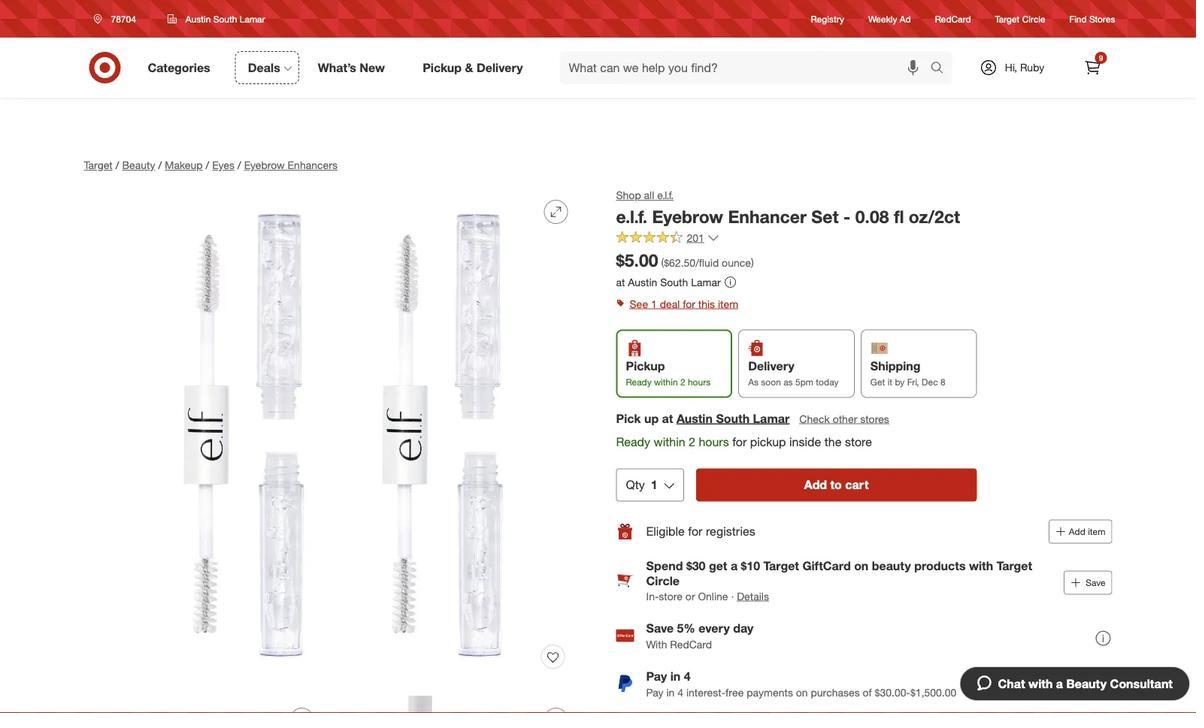 Task type: locate. For each thing, give the bounding box(es) containing it.
lamar
[[240, 13, 265, 24], [691, 276, 721, 289], [753, 411, 790, 426]]

store inside spend $30 get a $10 target giftcard on beauty products with target circle in-store or online ∙ details
[[659, 590, 683, 603]]

1 vertical spatial on
[[796, 686, 808, 699]]

0 horizontal spatial pickup
[[423, 60, 462, 75]]

)
[[751, 257, 754, 270]]

/ right eyes
[[238, 159, 241, 172]]

circle down 'spend'
[[646, 574, 680, 589]]

lamar inside dropdown button
[[240, 13, 265, 24]]

0 horizontal spatial add
[[804, 478, 827, 492]]

save inside save 5% every day with redcard
[[646, 621, 674, 636]]

purchases
[[811, 686, 860, 699]]

1 horizontal spatial 2
[[689, 435, 695, 449]]

0 vertical spatial on
[[854, 559, 868, 574]]

0 horizontal spatial austin
[[186, 13, 211, 24]]

hours down pick up at austin south lamar
[[699, 435, 729, 449]]

4 left interest-
[[678, 686, 683, 699]]

0 vertical spatial delivery
[[477, 60, 523, 75]]

0 vertical spatial pay
[[646, 669, 667, 684]]

lamar down '/fluid'
[[691, 276, 721, 289]]

0 horizontal spatial with
[[969, 559, 993, 574]]

item up save button
[[1088, 526, 1105, 537]]

at right up
[[662, 411, 673, 426]]

beauty right target link
[[122, 159, 155, 172]]

1 vertical spatial 4
[[678, 686, 683, 699]]

on right payments
[[796, 686, 808, 699]]

store right the
[[845, 435, 872, 449]]

1 vertical spatial circle
[[646, 574, 680, 589]]

pickup inside pickup & delivery link
[[423, 60, 462, 75]]

beauty
[[122, 159, 155, 172], [1066, 677, 1107, 691]]

1 vertical spatial e.l.f.
[[616, 206, 647, 227]]

austin up see
[[628, 276, 657, 289]]

3 / from the left
[[206, 159, 209, 172]]

$1,500.00
[[910, 686, 956, 699]]

1 right see
[[651, 297, 657, 310]]

what's new link
[[305, 51, 404, 84]]

eligible
[[646, 524, 685, 539]]

0 vertical spatial a
[[731, 559, 738, 574]]

at down $5.00
[[616, 276, 625, 289]]

what's new
[[318, 60, 385, 75]]

delivery inside delivery as soon as 5pm today
[[748, 359, 794, 374]]

save up the with
[[646, 621, 674, 636]]

deal
[[660, 297, 680, 310]]

1 vertical spatial lamar
[[691, 276, 721, 289]]

$62.50
[[664, 257, 695, 270]]

a right get
[[731, 559, 738, 574]]

target / beauty / makeup / eyes / eyebrow enhancers
[[84, 159, 338, 172]]

1 horizontal spatial with
[[1028, 677, 1053, 691]]

e.l.f. down the shop
[[616, 206, 647, 227]]

within down up
[[654, 435, 685, 449]]

1 1 from the top
[[651, 297, 657, 310]]

pickup for &
[[423, 60, 462, 75]]

target up hi,
[[995, 13, 1020, 24]]

eyebrow right eyes
[[244, 159, 285, 172]]

ounce
[[722, 257, 751, 270]]

products
[[914, 559, 966, 574]]

1 vertical spatial item
[[1088, 526, 1105, 537]]

1 horizontal spatial redcard
[[935, 13, 971, 24]]

beauty left consultant
[[1066, 677, 1107, 691]]

within up up
[[654, 376, 678, 387]]

south inside dropdown button
[[213, 13, 237, 24]]

0 vertical spatial south
[[213, 13, 237, 24]]

2 vertical spatial austin
[[676, 411, 713, 426]]

2
[[680, 376, 685, 387], [689, 435, 695, 449]]

pickup for ready
[[626, 359, 665, 374]]

to
[[830, 478, 842, 492]]

eligible for registries
[[646, 524, 755, 539]]

what's
[[318, 60, 356, 75]]

1 horizontal spatial at
[[662, 411, 673, 426]]

redcard right ad
[[935, 13, 971, 24]]

1 right qty
[[651, 478, 658, 492]]

1 horizontal spatial pickup
[[626, 359, 665, 374]]

add to cart
[[804, 478, 869, 492]]

delivery right &
[[477, 60, 523, 75]]

south
[[213, 13, 237, 24], [660, 276, 688, 289], [716, 411, 750, 426]]

hours inside pickup ready within 2 hours
[[688, 376, 711, 387]]

1 vertical spatial south
[[660, 276, 688, 289]]

0 vertical spatial 2
[[680, 376, 685, 387]]

the
[[824, 435, 842, 449]]

0 vertical spatial circle
[[1022, 13, 1045, 24]]

circle inside spend $30 get a $10 target giftcard on beauty products with target circle in-store or online ∙ details
[[646, 574, 680, 589]]

online
[[698, 590, 728, 603]]

/ left 'eyes' link
[[206, 159, 209, 172]]

add
[[804, 478, 827, 492], [1069, 526, 1085, 537]]

item
[[718, 297, 738, 310], [1088, 526, 1105, 537]]

austin south lamar
[[186, 13, 265, 24]]

for down austin south lamar button
[[732, 435, 747, 449]]

store
[[845, 435, 872, 449], [659, 590, 683, 603]]

1 horizontal spatial on
[[854, 559, 868, 574]]

in left interest-
[[666, 686, 675, 699]]

1 vertical spatial save
[[646, 621, 674, 636]]

0 horizontal spatial south
[[213, 13, 237, 24]]

1 vertical spatial with
[[1028, 677, 1053, 691]]

for right 'eligible'
[[688, 524, 702, 539]]

1 vertical spatial hours
[[699, 435, 729, 449]]

1 vertical spatial add
[[1069, 526, 1085, 537]]

2 horizontal spatial lamar
[[753, 411, 790, 426]]

1 inside see 1 deal for this item link
[[651, 297, 657, 310]]

eyes
[[212, 159, 235, 172]]

pickup inside pickup ready within 2 hours
[[626, 359, 665, 374]]

add up save button
[[1069, 526, 1085, 537]]

0 horizontal spatial store
[[659, 590, 683, 603]]

1 vertical spatial 1
[[651, 478, 658, 492]]

1 horizontal spatial lamar
[[691, 276, 721, 289]]

save for save 5% every day with redcard
[[646, 621, 674, 636]]

1 horizontal spatial beauty
[[1066, 677, 1107, 691]]

0 vertical spatial within
[[654, 376, 678, 387]]

2 1 from the top
[[651, 478, 658, 492]]

1 horizontal spatial austin
[[628, 276, 657, 289]]

0 horizontal spatial redcard
[[670, 638, 712, 651]]

2 vertical spatial south
[[716, 411, 750, 426]]

0 vertical spatial hours
[[688, 376, 711, 387]]

add for add to cart
[[804, 478, 827, 492]]

get
[[709, 559, 727, 574]]

check other stores
[[799, 412, 889, 426]]

a inside spend $30 get a $10 target giftcard on beauty products with target circle in-store or online ∙ details
[[731, 559, 738, 574]]

0 vertical spatial e.l.f.
[[657, 189, 674, 202]]

details button
[[737, 589, 769, 604]]

registry link
[[811, 12, 844, 25]]

0 horizontal spatial on
[[796, 686, 808, 699]]

lamar up deals
[[240, 13, 265, 24]]

save
[[1086, 577, 1105, 589], [646, 621, 674, 636]]

ready up pick
[[626, 376, 652, 387]]

pickup
[[750, 435, 786, 449]]

chat with a beauty consultant
[[998, 677, 1173, 691]]

registries
[[706, 524, 755, 539]]

beauty link
[[122, 159, 155, 172]]

makeup link
[[165, 159, 203, 172]]

with right chat
[[1028, 677, 1053, 691]]

0 vertical spatial add
[[804, 478, 827, 492]]

austin right up
[[676, 411, 713, 426]]

austin
[[186, 13, 211, 24], [628, 276, 657, 289], [676, 411, 713, 426]]

see
[[630, 297, 648, 310]]

e.l.f. right all
[[657, 189, 674, 202]]

1 vertical spatial delivery
[[748, 359, 794, 374]]

1 horizontal spatial item
[[1088, 526, 1105, 537]]

$30.00-
[[875, 686, 910, 699]]

austin inside dropdown button
[[186, 13, 211, 24]]

south up deals link
[[213, 13, 237, 24]]

1 horizontal spatial a
[[1056, 677, 1063, 691]]

78704
[[111, 13, 136, 24]]

enhancer
[[728, 206, 807, 227]]

201 link
[[616, 231, 719, 248]]

0 horizontal spatial lamar
[[240, 13, 265, 24]]

hours up pick up at austin south lamar
[[688, 376, 711, 387]]

inside
[[789, 435, 821, 449]]

makeup
[[165, 159, 203, 172]]

a right chat
[[1056, 677, 1063, 691]]

201
[[687, 231, 704, 244]]

south up ready within 2 hours for pickup inside the store
[[716, 411, 750, 426]]

stores
[[1089, 13, 1115, 24]]

with
[[969, 559, 993, 574], [1028, 677, 1053, 691]]

this
[[698, 297, 715, 310]]

circle left find
[[1022, 13, 1045, 24]]

1 horizontal spatial circle
[[1022, 13, 1045, 24]]

1 vertical spatial a
[[1056, 677, 1063, 691]]

target right "$10"
[[763, 559, 799, 574]]

0 vertical spatial in
[[670, 669, 681, 684]]

1 vertical spatial pickup
[[626, 359, 665, 374]]

on
[[854, 559, 868, 574], [796, 686, 808, 699]]

0 horizontal spatial e.l.f.
[[616, 206, 647, 227]]

on left beauty
[[854, 559, 868, 574]]

target right products
[[997, 559, 1032, 574]]

in
[[670, 669, 681, 684], [666, 686, 675, 699]]

in down save 5% every day with redcard
[[670, 669, 681, 684]]

beauty
[[872, 559, 911, 574]]

with right products
[[969, 559, 993, 574]]

pickup
[[423, 60, 462, 75], [626, 359, 665, 374]]

pickup & delivery link
[[410, 51, 542, 84]]

0 vertical spatial lamar
[[240, 13, 265, 24]]

1 horizontal spatial south
[[660, 276, 688, 289]]

0 horizontal spatial beauty
[[122, 159, 155, 172]]

a
[[731, 559, 738, 574], [1056, 677, 1063, 691]]

pick
[[616, 411, 641, 426]]

delivery up soon
[[748, 359, 794, 374]]

0 vertical spatial eyebrow
[[244, 159, 285, 172]]

target circle link
[[995, 12, 1045, 25]]

1 horizontal spatial e.l.f.
[[657, 189, 674, 202]]

lamar up the pickup
[[753, 411, 790, 426]]

1 vertical spatial redcard
[[670, 638, 712, 651]]

as
[[783, 376, 793, 387]]

2 inside pickup ready within 2 hours
[[680, 376, 685, 387]]

0 vertical spatial save
[[1086, 577, 1105, 589]]

circle inside the target circle link
[[1022, 13, 1045, 24]]

0 horizontal spatial 2
[[680, 376, 685, 387]]

0 vertical spatial austin
[[186, 13, 211, 24]]

1 vertical spatial at
[[662, 411, 673, 426]]

1 horizontal spatial delivery
[[748, 359, 794, 374]]

/ right beauty "link"
[[158, 159, 162, 172]]

within inside pickup ready within 2 hours
[[654, 376, 678, 387]]

ad
[[900, 13, 911, 24]]

ready down pick
[[616, 435, 650, 449]]

delivery
[[477, 60, 523, 75], [748, 359, 794, 374]]

1 horizontal spatial eyebrow
[[652, 206, 723, 227]]

2 up pick up at austin south lamar
[[680, 376, 685, 387]]

4 up interest-
[[684, 669, 691, 684]]

hi, ruby
[[1005, 61, 1044, 74]]

1 vertical spatial eyebrow
[[652, 206, 723, 227]]

1 vertical spatial austin
[[628, 276, 657, 289]]

0 horizontal spatial save
[[646, 621, 674, 636]]

shipping
[[870, 359, 921, 374]]

save 5% every day with redcard
[[646, 621, 753, 651]]

details
[[737, 590, 769, 603]]

1 vertical spatial store
[[659, 590, 683, 603]]

/
[[116, 159, 119, 172], [158, 159, 162, 172], [206, 159, 209, 172], [238, 159, 241, 172]]

austin up categories link
[[186, 13, 211, 24]]

redcard down the 5%
[[670, 638, 712, 651]]

south down $62.50
[[660, 276, 688, 289]]

add left to
[[804, 478, 827, 492]]

0 horizontal spatial item
[[718, 297, 738, 310]]

1 pay from the top
[[646, 669, 667, 684]]

0 vertical spatial at
[[616, 276, 625, 289]]

save down add item
[[1086, 577, 1105, 589]]

target
[[995, 13, 1020, 24], [84, 159, 113, 172], [763, 559, 799, 574], [997, 559, 1032, 574]]

eyebrow up 201
[[652, 206, 723, 227]]

for left 'this'
[[683, 297, 695, 310]]

pickup left &
[[423, 60, 462, 75]]

/ right target link
[[116, 159, 119, 172]]

2 down pick up at austin south lamar
[[689, 435, 695, 449]]

pickup up up
[[626, 359, 665, 374]]

registry
[[811, 13, 844, 24]]

0 horizontal spatial a
[[731, 559, 738, 574]]

4
[[684, 669, 691, 684], [678, 686, 683, 699]]

1 horizontal spatial add
[[1069, 526, 1085, 537]]

0 vertical spatial 1
[[651, 297, 657, 310]]

1 vertical spatial beauty
[[1066, 677, 1107, 691]]

1 horizontal spatial save
[[1086, 577, 1105, 589]]

on inside spend $30 get a $10 target giftcard on beauty products with target circle in-store or online ∙ details
[[854, 559, 868, 574]]

item right 'this'
[[718, 297, 738, 310]]

fri,
[[907, 376, 919, 387]]

0 horizontal spatial circle
[[646, 574, 680, 589]]

2 pay from the top
[[646, 686, 664, 699]]

0 vertical spatial ready
[[626, 376, 652, 387]]

0 vertical spatial with
[[969, 559, 993, 574]]

save inside button
[[1086, 577, 1105, 589]]

0 vertical spatial beauty
[[122, 159, 155, 172]]

1 vertical spatial pay
[[646, 686, 664, 699]]

0 vertical spatial pickup
[[423, 60, 462, 75]]

1 vertical spatial ready
[[616, 435, 650, 449]]

0 vertical spatial store
[[845, 435, 872, 449]]

1 horizontal spatial store
[[845, 435, 872, 449]]

store left 'or'
[[659, 590, 683, 603]]

add for add item
[[1069, 526, 1085, 537]]



Task type: describe. For each thing, give the bounding box(es) containing it.
0.08
[[855, 206, 889, 227]]

&
[[465, 60, 473, 75]]

fl
[[894, 206, 904, 227]]

find stores link
[[1069, 12, 1115, 25]]

target left beauty "link"
[[84, 159, 113, 172]]

weekly ad link
[[868, 12, 911, 25]]

9 link
[[1076, 51, 1109, 84]]

add item
[[1069, 526, 1105, 537]]

by
[[895, 376, 905, 387]]

all
[[644, 189, 654, 202]]

1 / from the left
[[116, 159, 119, 172]]

day
[[733, 621, 753, 636]]

redcard link
[[935, 12, 971, 25]]

2 horizontal spatial austin
[[676, 411, 713, 426]]

weekly ad
[[868, 13, 911, 24]]

spend
[[646, 559, 683, 574]]

austin south lamar button
[[676, 410, 790, 427]]

2 vertical spatial lamar
[[753, 411, 790, 426]]

shipping get it by fri, dec 8
[[870, 359, 945, 387]]

2 vertical spatial for
[[688, 524, 702, 539]]

pay in 4 pay in 4 interest-free payments on purchases of $30.00-$1,500.00
[[646, 669, 956, 699]]

eyebrow inside shop all e.l.f. e.l.f. eyebrow enhancer set - 0.08 fl oz/2ct
[[652, 206, 723, 227]]

0 horizontal spatial delivery
[[477, 60, 523, 75]]

find
[[1069, 13, 1087, 24]]

it
[[888, 376, 892, 387]]

new
[[360, 60, 385, 75]]

beauty inside button
[[1066, 677, 1107, 691]]

spend $30 get a $10 target giftcard on beauty products with target circle in-store or online ∙ details
[[646, 559, 1032, 603]]

set
[[811, 206, 839, 227]]

add to cart button
[[696, 469, 977, 502]]

/fluid
[[695, 257, 719, 270]]

a inside button
[[1056, 677, 1063, 691]]

1 for see
[[651, 297, 657, 310]]

other
[[833, 412, 857, 426]]

2 horizontal spatial south
[[716, 411, 750, 426]]

ready within 2 hours for pickup inside the store
[[616, 435, 872, 449]]

enhancers
[[288, 159, 338, 172]]

interest-
[[686, 686, 726, 699]]

see 1 deal for this item
[[630, 297, 738, 310]]

image gallery element
[[84, 188, 580, 713]]

soon
[[761, 376, 781, 387]]

1 vertical spatial 2
[[689, 435, 695, 449]]

target link
[[84, 159, 113, 172]]

What can we help you find? suggestions appear below search field
[[560, 51, 934, 84]]

pickup ready within 2 hours
[[626, 359, 711, 387]]

1 for qty
[[651, 478, 658, 492]]

redcard inside save 5% every day with redcard
[[670, 638, 712, 651]]

free
[[726, 686, 744, 699]]

item inside button
[[1088, 526, 1105, 537]]

stores
[[860, 412, 889, 426]]

ruby
[[1020, 61, 1044, 74]]

shop all e.l.f. e.l.f. eyebrow enhancer set - 0.08 fl oz/2ct
[[616, 189, 960, 227]]

1 vertical spatial in
[[666, 686, 675, 699]]

78704 button
[[84, 5, 152, 32]]

add item button
[[1049, 520, 1112, 544]]

4 / from the left
[[238, 159, 241, 172]]

categories
[[148, 60, 210, 75]]

on inside pay in 4 pay in 4 interest-free payments on purchases of $30.00-$1,500.00
[[796, 686, 808, 699]]

eyebrow enhancers link
[[244, 159, 338, 172]]

in-
[[646, 590, 659, 603]]

deals link
[[235, 51, 299, 84]]

e.l.f. eyebrow enhancer set - 0.08 fl oz/2ct, 3 of 8 image
[[338, 696, 580, 713]]

of
[[863, 686, 872, 699]]

save for save
[[1086, 577, 1105, 589]]

up
[[644, 411, 659, 426]]

with
[[646, 638, 667, 651]]

0 vertical spatial redcard
[[935, 13, 971, 24]]

categories link
[[135, 51, 229, 84]]

2 / from the left
[[158, 159, 162, 172]]

payments
[[747, 686, 793, 699]]

(
[[661, 257, 664, 270]]

0 vertical spatial for
[[683, 297, 695, 310]]

1 vertical spatial for
[[732, 435, 747, 449]]

eyes link
[[212, 159, 235, 172]]

every
[[699, 621, 730, 636]]

5%
[[677, 621, 695, 636]]

$30
[[686, 559, 706, 574]]

8
[[940, 376, 945, 387]]

9
[[1099, 53, 1103, 62]]

chat
[[998, 677, 1025, 691]]

with inside button
[[1028, 677, 1053, 691]]

5pm
[[795, 376, 813, 387]]

cart
[[845, 478, 869, 492]]

as
[[748, 376, 758, 387]]

check
[[799, 412, 830, 426]]

ready inside pickup ready within 2 hours
[[626, 376, 652, 387]]

qty
[[626, 478, 645, 492]]

with inside spend $30 get a $10 target giftcard on beauty products with target circle in-store or online ∙ details
[[969, 559, 993, 574]]

e.l.f. eyebrow enhancer set - 0.08 fl oz/2ct, 1 of 8 image
[[84, 188, 580, 684]]

1 vertical spatial within
[[654, 435, 685, 449]]

shop
[[616, 189, 641, 202]]

0 vertical spatial item
[[718, 297, 738, 310]]

weekly
[[868, 13, 897, 24]]

pick up at austin south lamar
[[616, 411, 790, 426]]

$5.00 ( $62.50 /fluid ounce )
[[616, 250, 754, 271]]

today
[[816, 376, 839, 387]]

e.l.f. eyebrow enhancer set - 0.08 fl oz/2ct, 2 of 8 image
[[84, 696, 326, 713]]

0 horizontal spatial eyebrow
[[244, 159, 285, 172]]

$10
[[741, 559, 760, 574]]

target circle
[[995, 13, 1045, 24]]

pickup & delivery
[[423, 60, 523, 75]]

0 horizontal spatial at
[[616, 276, 625, 289]]

or
[[685, 590, 695, 603]]

0 vertical spatial 4
[[684, 669, 691, 684]]

see 1 deal for this item link
[[616, 294, 1112, 315]]

oz/2ct
[[909, 206, 960, 227]]

search
[[924, 62, 960, 76]]



Task type: vqa. For each thing, say whether or not it's contained in the screenshot.
Enhancer
yes



